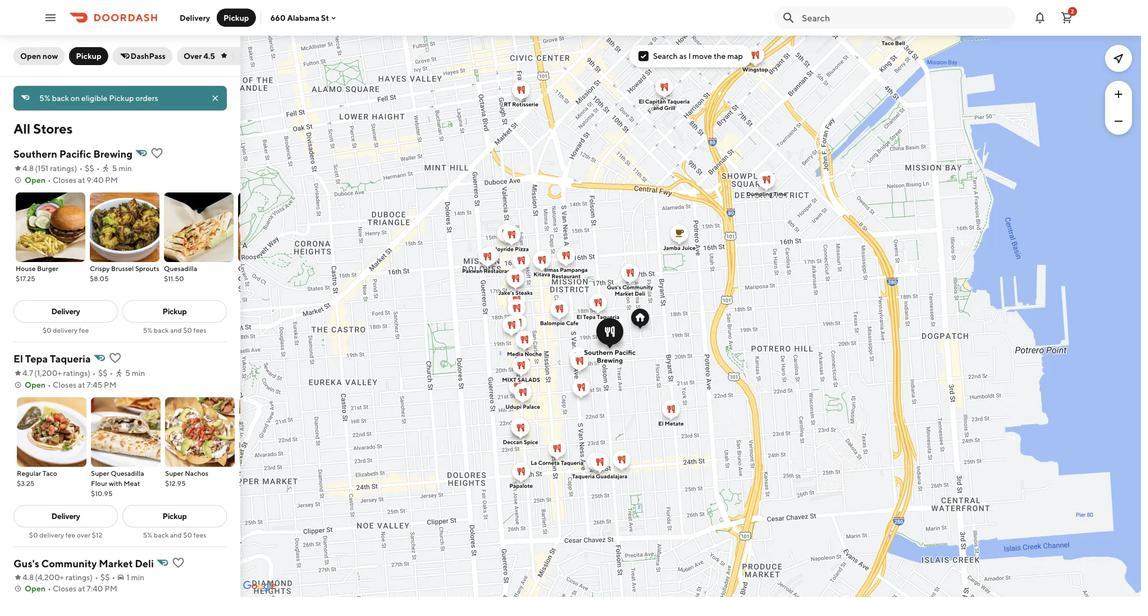 Task type: vqa. For each thing, say whether or not it's contained in the screenshot.
Delivery button
yes



Task type: locate. For each thing, give the bounding box(es) containing it.
$8.05
[[90, 275, 109, 282]]

2 vertical spatial min
[[131, 573, 144, 582]]

pickup link down $12.95
[[122, 505, 227, 528]]

1 vertical spatial delivery
[[39, 531, 64, 539]]

delivery link up $0 delivery fee
[[13, 300, 118, 323]]

0 vertical spatial fees
[[193, 326, 206, 334]]

irmas
[[544, 267, 559, 273], [544, 267, 559, 273]]

1 vertical spatial quesadilla
[[111, 469, 144, 477]]

2 pickup link from the top
[[122, 505, 227, 528]]

• down 4,200+ on the left bottom
[[48, 584, 51, 594]]

closes down "( 151 ratings )" on the left of page
[[53, 175, 76, 185]]

click to add this store to your saved list image down orders
[[150, 147, 164, 160]]

closes down ( 4,200+ ratings )
[[53, 584, 76, 594]]

0 vertical spatial delivery
[[180, 13, 210, 22]]

1 vertical spatial 4.8
[[22, 573, 34, 582]]

fee for brewing
[[79, 326, 89, 334]]

1 fees from the top
[[193, 326, 206, 334]]

1 horizontal spatial super
[[165, 469, 183, 477]]

pampanga
[[560, 267, 588, 273], [560, 267, 588, 273]]

pm right 7:45
[[104, 380, 117, 390]]

super quesadilla flour with meat image
[[91, 398, 161, 467]]

gus's
[[607, 284, 621, 291], [607, 284, 621, 291], [13, 558, 39, 570]]

quesadilla up $11.50
[[164, 265, 197, 272]]

brewing
[[93, 148, 133, 160], [597, 357, 623, 364], [597, 357, 623, 364]]

super for $12.95
[[165, 469, 183, 477]]

fee up ( 1,200+ ratings ) at the bottom left of the page
[[79, 326, 89, 334]]

$0
[[43, 326, 51, 334], [183, 326, 192, 334], [29, 531, 38, 539], [183, 531, 192, 539]]

ratings for pacific
[[50, 164, 74, 173]]

min
[[119, 164, 132, 173], [132, 369, 145, 378], [131, 573, 144, 582]]

average rating of 4.8 out of 5 element left 4,200+ on the left bottom
[[13, 572, 34, 583]]

coconut
[[238, 265, 265, 272]]

ratings for tepa
[[63, 369, 88, 378]]

metate
[[665, 421, 684, 427], [665, 421, 684, 427]]

2 vertical spatial (
[[35, 573, 38, 582]]

4.8 left 151
[[22, 164, 34, 173]]

0 vertical spatial click to add this store to your saved list image
[[150, 147, 164, 160]]

$$ up 7:40
[[100, 573, 110, 582]]

0 vertical spatial ratings
[[50, 164, 74, 173]]

juice
[[682, 245, 696, 251], [682, 245, 696, 251]]

$12
[[92, 531, 102, 539]]

1 vertical spatial ratings
[[63, 369, 88, 378]]

5% back and $0 fees for brewing
[[143, 326, 206, 334]]

southern
[[13, 148, 57, 160], [584, 349, 613, 357], [584, 349, 613, 357]]

1 vertical spatial delivery link
[[13, 505, 118, 528]]

quesadilla inside super quesadilla flour with meat $10.95
[[111, 469, 144, 477]]

1 super from the left
[[91, 469, 109, 477]]

rt rotisserie
[[504, 101, 538, 108], [504, 101, 538, 108]]

Store search: begin typing to search for stores available on DoorDash text field
[[802, 12, 1009, 24]]

3 closes from the top
[[53, 584, 76, 594]]

1 vertical spatial min
[[132, 369, 145, 378]]

delivery link up $0 delivery fee over $12
[[13, 505, 118, 528]]

click to add this store to your saved list image
[[150, 147, 164, 160], [109, 352, 122, 365]]

mixt salads
[[502, 377, 540, 383], [502, 377, 540, 383]]

flour
[[91, 480, 107, 487]]

pm
[[105, 175, 118, 185], [104, 380, 117, 390], [105, 584, 117, 594]]

1 horizontal spatial click to add this store to your saved list image
[[150, 147, 164, 160]]

• $$ for taqueria
[[93, 369, 107, 378]]

0 vertical spatial 4.8
[[22, 164, 34, 173]]

2 vertical spatial • $$
[[95, 573, 110, 582]]

house burger image
[[16, 193, 85, 262]]

click to add this store to your saved list image up open • closes at 7:45 pm
[[109, 352, 122, 365]]

taco
[[882, 40, 894, 46], [882, 40, 894, 46], [43, 469, 57, 477]]

2 vertical spatial )
[[90, 573, 93, 582]]

5% back and $0 fees up click to add this store to your saved list icon
[[143, 531, 206, 539]]

0 items, open order cart image
[[1060, 11, 1074, 24]]

orders
[[136, 94, 158, 103]]

4.8 left 4,200+ on the left bottom
[[22, 573, 34, 582]]

pickup right delivery button
[[224, 13, 249, 22]]

2 fees from the top
[[193, 531, 206, 539]]

5 min for taqueria
[[125, 369, 145, 378]]

average rating of 4.8 out of 5 element
[[13, 163, 34, 174], [13, 572, 34, 583]]

$3.25
[[17, 480, 35, 487]]

) for taqueria
[[88, 369, 90, 378]]

0 horizontal spatial pickup button
[[69, 47, 108, 65]]

3 super from the left
[[239, 469, 258, 477]]

1 vertical spatial 5%
[[143, 326, 152, 334]]

pickup button
[[217, 9, 256, 27], [69, 47, 108, 65]]

closes down ( 1,200+ ratings ) at the bottom left of the page
[[53, 380, 76, 390]]

super nachos image
[[165, 398, 235, 467]]

2 at from the top
[[78, 380, 85, 390]]

pickup for el tepa taqueria's pickup link
[[163, 512, 187, 521]]

delivery up over on the left of page
[[180, 13, 210, 22]]

irmas pampanga restaurant
[[544, 267, 588, 280], [544, 267, 588, 280]]

corneta
[[538, 460, 560, 466], [538, 460, 560, 466]]

pm right 9:40
[[105, 175, 118, 185]]

• $$ up 7:40
[[95, 573, 110, 582]]

quesadilla up meat
[[111, 469, 144, 477]]

4,200+
[[38, 573, 64, 582]]

1 vertical spatial 5% back and $0 fees
[[143, 531, 206, 539]]

click to add this store to your saved list image for el tepa taqueria
[[109, 352, 122, 365]]

) up 7:40
[[90, 573, 93, 582]]

2 vertical spatial pm
[[105, 584, 117, 594]]

open • closes at 9:40 pm
[[25, 175, 118, 185]]

stores
[[33, 120, 73, 136]]

2 vertical spatial back
[[154, 531, 169, 539]]

joyride
[[494, 246, 514, 252], [494, 246, 514, 252]]

)
[[74, 164, 77, 173], [88, 369, 90, 378], [90, 573, 93, 582]]

pickup button left 660
[[217, 9, 256, 27]]

delivery up $0 delivery fee over $12
[[51, 512, 80, 521]]

chicken
[[238, 275, 264, 282]]

1 pickup link from the top
[[122, 300, 227, 323]]

2 super from the left
[[165, 469, 183, 477]]

1 vertical spatial 5 min
[[125, 369, 145, 378]]

1 closes from the top
[[53, 175, 76, 185]]

southern pacific brewing
[[13, 148, 133, 160], [584, 349, 636, 364], [584, 349, 636, 364]]

1 horizontal spatial pickup button
[[217, 9, 256, 27]]

5% back and $0 fees for taqueria
[[143, 531, 206, 539]]

1 vertical spatial fee
[[65, 531, 75, 539]]

fees for taqueria
[[193, 531, 206, 539]]

average rating of 4.8 out of 5 element left 151
[[13, 163, 34, 174]]

crispy brussel sprouts image
[[90, 193, 159, 262]]

1 vertical spatial • $$
[[93, 369, 107, 378]]

rt
[[504, 101, 511, 108], [504, 101, 511, 108]]

fee left over
[[65, 531, 75, 539]]

2 vertical spatial at
[[78, 584, 85, 594]]

open down 4,200+ on the left bottom
[[25, 584, 45, 594]]

delivery inside delivery button
[[180, 13, 210, 22]]

2 vertical spatial ratings
[[66, 573, 90, 582]]

0 vertical spatial fee
[[79, 326, 89, 334]]

0 vertical spatial (
[[35, 164, 38, 173]]

media noche
[[507, 351, 542, 357], [507, 351, 542, 357]]

• up 9:40
[[96, 164, 100, 173]]

5% back and $0 fees down $11.50
[[143, 326, 206, 334]]

0 horizontal spatial quesadilla
[[111, 469, 144, 477]]

pm right 7:40
[[105, 584, 117, 594]]

super up $12.95
[[165, 469, 183, 477]]

open
[[20, 51, 41, 61], [25, 175, 45, 185], [25, 380, 45, 390], [25, 584, 45, 594]]

1 horizontal spatial 5
[[125, 369, 130, 378]]

pickup down $11.50
[[163, 307, 187, 316]]

1,200+
[[37, 369, 62, 378]]

1 vertical spatial click to add this store to your saved list image
[[109, 352, 122, 365]]

1 horizontal spatial fee
[[79, 326, 89, 334]]

1 4.8 from the top
[[22, 164, 34, 173]]

back down $12.95
[[154, 531, 169, 539]]

5% back on eligible pickup orders
[[39, 94, 158, 103]]

1 vertical spatial delivery
[[51, 307, 80, 316]]

1 5% back and $0 fees from the top
[[143, 326, 206, 334]]

super up the flour
[[91, 469, 109, 477]]

super up $5.25
[[239, 469, 258, 477]]

0 vertical spatial average rating of 4.8 out of 5 element
[[13, 163, 34, 174]]

2 closes from the top
[[53, 380, 76, 390]]

1 horizontal spatial quesadilla
[[164, 265, 197, 272]]

at left 7:40
[[78, 584, 85, 594]]

1 vertical spatial back
[[154, 326, 169, 334]]

) up open • closes at 9:40 pm
[[74, 164, 77, 173]]

back down $11.50
[[154, 326, 169, 334]]

1 vertical spatial closes
[[53, 380, 76, 390]]

open down '4.7'
[[25, 380, 45, 390]]

kitava
[[534, 271, 550, 278], [534, 271, 550, 278]]

1 average rating of 4.8 out of 5 element from the top
[[13, 163, 34, 174]]

( up open • closes at 9:40 pm
[[35, 164, 38, 173]]

1 vertical spatial pickup link
[[122, 505, 227, 528]]

0 vertical spatial closes
[[53, 175, 76, 185]]

open now button
[[13, 47, 65, 65]]

el
[[639, 98, 644, 105], [639, 98, 644, 105], [577, 314, 582, 320], [577, 314, 582, 320], [13, 353, 23, 365], [658, 421, 664, 427], [658, 421, 664, 427]]

pickup for the topmost pickup button
[[224, 13, 249, 22]]

ratings up open • closes at 7:45 pm
[[63, 369, 88, 378]]

0 vertical spatial 5
[[112, 164, 117, 173]]

0 vertical spatial pickup link
[[122, 300, 227, 323]]

fees for brewing
[[193, 326, 206, 334]]

1 vertical spatial fees
[[193, 531, 206, 539]]

0 vertical spatial at
[[78, 175, 85, 185]]

5% back and $0 fees
[[143, 326, 206, 334], [143, 531, 206, 539]]

0 vertical spatial $$
[[85, 164, 94, 173]]

joyride pizza
[[494, 246, 529, 252], [494, 246, 529, 252]]

) up 7:45
[[88, 369, 90, 378]]

0 vertical spatial delivery link
[[13, 300, 118, 323]]

alabama
[[287, 13, 319, 22]]

cafe
[[566, 320, 579, 327], [566, 320, 579, 327]]

0 horizontal spatial 5
[[112, 164, 117, 173]]

at left 9:40
[[78, 175, 85, 185]]

ratings up open • closes at 7:40 pm
[[66, 573, 90, 582]]

$10.95
[[91, 490, 113, 498]]

at
[[78, 175, 85, 185], [78, 380, 85, 390], [78, 584, 85, 594]]

open down 151
[[25, 175, 45, 185]]

$0 delivery fee over $12
[[29, 531, 102, 539]]

crispy
[[90, 265, 110, 272]]

rotisserie
[[512, 101, 538, 108], [512, 101, 538, 108]]

( right '4.7'
[[34, 369, 37, 378]]

papalote
[[509, 483, 533, 489], [509, 483, 533, 489]]

delivery up ( 1,200+ ratings ) at the bottom left of the page
[[53, 326, 77, 334]]

2 average rating of 4.8 out of 5 element from the top
[[13, 572, 34, 583]]

0 vertical spatial quesadilla
[[164, 265, 197, 272]]

house
[[16, 265, 36, 272]]

• up open • closes at 9:40 pm
[[79, 164, 83, 173]]

2 vertical spatial 5%
[[143, 531, 152, 539]]

and
[[653, 105, 663, 111], [653, 105, 663, 111], [170, 326, 182, 334], [170, 531, 182, 539]]

1 vertical spatial pm
[[104, 380, 117, 390]]

super for flour
[[91, 469, 109, 477]]

0 vertical spatial pickup button
[[217, 9, 256, 27]]

back left on
[[52, 94, 69, 103]]

0 vertical spatial 5 min
[[112, 164, 132, 173]]

0 vertical spatial 5%
[[39, 94, 50, 103]]

0 vertical spatial • $$
[[79, 164, 94, 173]]

1 vertical spatial 5
[[125, 369, 130, 378]]

fried
[[267, 265, 283, 272]]

balompie cafe
[[540, 320, 579, 327], [540, 320, 579, 327]]

tepa
[[583, 314, 596, 320], [583, 314, 596, 320], [25, 353, 48, 365]]

delivery left over
[[39, 531, 64, 539]]

3 at from the top
[[78, 584, 85, 594]]

average rating of 4.7 out of 5 element
[[13, 368, 33, 379]]

1 vertical spatial at
[[78, 380, 85, 390]]

$$ for taqueria
[[98, 369, 107, 378]]

( for gus's
[[35, 573, 38, 582]]

• up open • closes at 7:45 pm
[[110, 369, 113, 378]]

$$ up 7:45
[[98, 369, 107, 378]]

$0 up 4,200+ on the left bottom
[[29, 531, 38, 539]]

powered by google image
[[243, 581, 276, 592]]

nachos
[[185, 469, 208, 477]]

7:40
[[87, 584, 103, 594]]

0 horizontal spatial super
[[91, 469, 109, 477]]

151
[[38, 164, 48, 173]]

0 horizontal spatial click to add this store to your saved list image
[[109, 352, 122, 365]]

ratings
[[50, 164, 74, 173], [63, 369, 88, 378], [66, 573, 90, 582]]

2 vertical spatial closes
[[53, 584, 76, 594]]

1 vertical spatial )
[[88, 369, 90, 378]]

pickup down $12.95
[[163, 512, 187, 521]]

• $$ up 7:45
[[93, 369, 107, 378]]

0 horizontal spatial fee
[[65, 531, 75, 539]]

$0 up click to add this store to your saved list icon
[[183, 531, 192, 539]]

2 5% back and $0 fees from the top
[[143, 531, 206, 539]]

$17.25
[[16, 275, 35, 282]]

660
[[270, 13, 286, 22]]

ratings up open • closes at 9:40 pm
[[50, 164, 74, 173]]

super nachos $12.95
[[165, 469, 208, 487]]

back
[[52, 94, 69, 103], [154, 326, 169, 334], [154, 531, 169, 539]]

5
[[112, 164, 117, 173], [125, 369, 130, 378]]

pickup left orders
[[109, 94, 134, 103]]

time
[[774, 191, 787, 197], [774, 191, 787, 197]]

1 at from the top
[[78, 175, 85, 185]]

udupi
[[505, 404, 522, 410], [505, 404, 522, 410]]

delivery up $0 delivery fee
[[51, 307, 80, 316]]

eligible
[[81, 94, 108, 103]]

udupi palace
[[505, 404, 540, 410], [505, 404, 540, 410]]

at left 7:45
[[78, 380, 85, 390]]

0 vertical spatial delivery
[[53, 326, 77, 334]]

fee for taqueria
[[65, 531, 75, 539]]

$$
[[85, 164, 94, 173], [98, 369, 107, 378], [100, 573, 110, 582]]

5% for southern pacific brewing
[[143, 326, 152, 334]]

market
[[615, 291, 634, 297], [615, 291, 634, 297], [99, 558, 133, 570]]

2 vertical spatial delivery
[[51, 512, 80, 521]]

super inside super quesadilla flour with meat $10.95
[[91, 469, 109, 477]]

mixt
[[502, 377, 516, 383], [502, 377, 516, 383]]

1 delivery link from the top
[[13, 300, 118, 323]]

steaks
[[515, 290, 533, 296], [515, 290, 533, 296]]

pickup right the now
[[76, 51, 101, 61]]

regular taco image
[[17, 398, 86, 467]]

open • closes at 7:40 pm
[[25, 584, 117, 594]]

search
[[653, 51, 678, 61]]

open menu image
[[44, 11, 57, 24]]

2 vertical spatial $$
[[100, 573, 110, 582]]

ratings for community
[[66, 573, 90, 582]]

bell
[[895, 40, 905, 46], [895, 40, 905, 46]]

quesadilla
[[164, 265, 197, 272], [111, 469, 144, 477]]

0 vertical spatial pm
[[105, 175, 118, 185]]

super inside super nachos $12.95
[[165, 469, 183, 477]]

• $$ for market
[[95, 573, 110, 582]]

pickup button right the now
[[69, 47, 108, 65]]

super
[[91, 469, 109, 477], [165, 469, 183, 477], [239, 469, 258, 477]]

2 4.8 from the top
[[22, 573, 34, 582]]

1 vertical spatial $$
[[98, 369, 107, 378]]

) for market
[[90, 573, 93, 582]]

0 vertical spatial 5% back and $0 fees
[[143, 326, 206, 334]]

meat
[[124, 480, 140, 487]]

dumpling
[[747, 191, 772, 197], [747, 191, 772, 197]]

( up open • closes at 7:40 pm
[[35, 573, 38, 582]]

quesadilla image
[[164, 193, 234, 262]]

• $$ up 9:40
[[79, 164, 94, 173]]

0 vertical spatial min
[[119, 164, 132, 173]]

2 horizontal spatial super
[[239, 469, 258, 477]]

0 vertical spatial )
[[74, 164, 77, 173]]

open left the now
[[20, 51, 41, 61]]

delivery link
[[13, 300, 118, 323], [13, 505, 118, 528]]

2 delivery link from the top
[[13, 505, 118, 528]]

$$ up 9:40
[[85, 164, 94, 173]]

gus's community market deli
[[607, 284, 653, 297], [607, 284, 653, 297], [13, 558, 154, 570]]

1 vertical spatial average rating of 4.8 out of 5 element
[[13, 572, 34, 583]]

pickup link down $11.50
[[122, 300, 227, 323]]

delivery
[[180, 13, 210, 22], [51, 307, 80, 316], [51, 512, 80, 521]]

4.8 for southern
[[22, 164, 34, 173]]

pacific
[[59, 148, 91, 160], [615, 349, 636, 357], [615, 349, 636, 357]]

1 vertical spatial (
[[34, 369, 37, 378]]

house burger $17.25
[[16, 265, 58, 282]]



Task type: describe. For each thing, give the bounding box(es) containing it.
660 alabama st button
[[270, 13, 338, 22]]

open inside button
[[20, 51, 41, 61]]

pm for brewing
[[105, 175, 118, 185]]

$5.25
[[239, 480, 257, 487]]

super $5.25
[[239, 469, 258, 487]]

over
[[184, 51, 202, 61]]

sprouts
[[135, 265, 159, 272]]

notification bell image
[[1033, 11, 1047, 24]]

crispy brussel sprouts $8.05
[[90, 265, 159, 282]]

0 vertical spatial back
[[52, 94, 69, 103]]

min for market
[[131, 573, 144, 582]]

• up 7:40
[[95, 573, 98, 582]]

pickup for pickup link associated with southern pacific brewing
[[163, 307, 187, 316]]

as
[[679, 51, 687, 61]]

5 for southern pacific brewing
[[112, 164, 117, 173]]

with
[[109, 480, 122, 487]]

delivery link for pacific
[[13, 300, 118, 323]]

on
[[71, 94, 80, 103]]

open • closes at 7:45 pm
[[25, 380, 117, 390]]

taco inside regular taco $3.25
[[43, 469, 57, 477]]

4.8 for gus's
[[22, 573, 34, 582]]

map region
[[239, 17, 1141, 598]]

back for taqueria
[[154, 531, 169, 539]]

2 button
[[1056, 6, 1078, 29]]

brussel
[[111, 265, 134, 272]]

dashpass
[[131, 51, 166, 61]]

all
[[13, 120, 30, 136]]

$$ for brewing
[[85, 164, 94, 173]]

• left "1"
[[112, 573, 115, 582]]

closes for community
[[53, 584, 76, 594]]

wings
[[265, 275, 285, 282]]

average rating of 4.8 out of 5 element for gus's community market deli
[[13, 572, 34, 583]]

5 min for brewing
[[112, 164, 132, 173]]

i
[[688, 51, 691, 61]]

super quesadilla flour with meat $10.95
[[91, 469, 144, 498]]

$$ for market
[[100, 573, 110, 582]]

search as i move the map
[[653, 51, 743, 61]]

$0 delivery fee
[[43, 326, 89, 334]]

pm for taqueria
[[104, 380, 117, 390]]

min for brewing
[[119, 164, 132, 173]]

over
[[77, 531, 90, 539]]

5 for el tepa taqueria
[[125, 369, 130, 378]]

) for brewing
[[74, 164, 77, 173]]

7:45
[[87, 380, 102, 390]]

over 4.5 button
[[177, 47, 252, 65]]

back for brewing
[[154, 326, 169, 334]]

delivery for brewing
[[51, 307, 80, 316]]

closes for pacific
[[53, 175, 76, 185]]

Search as I move the map checkbox
[[639, 51, 649, 61]]

( 1,200+ ratings )
[[34, 369, 90, 378]]

( for el
[[34, 369, 37, 378]]

at for market
[[78, 584, 85, 594]]

open now
[[20, 51, 58, 61]]

recenter the map image
[[1112, 52, 1125, 65]]

coconut fried chicken wings $10.35
[[238, 265, 285, 293]]

all stores
[[13, 120, 73, 136]]

dashpass button
[[113, 47, 172, 65]]

pickup link for southern pacific brewing
[[122, 300, 227, 323]]

click to add this store to your saved list image
[[172, 557, 185, 570]]

• down 151
[[48, 175, 51, 185]]

quesadilla $11.50
[[164, 265, 197, 282]]

• up 7:45
[[93, 369, 96, 378]]

1 min
[[126, 573, 144, 582]]

4.5
[[203, 51, 215, 61]]

delivery for tepa
[[39, 531, 64, 539]]

4.7
[[22, 369, 33, 378]]

now
[[43, 51, 58, 61]]

st
[[321, 13, 329, 22]]

( for southern
[[35, 164, 38, 173]]

660 alabama st
[[270, 13, 329, 22]]

open for gus's
[[25, 584, 45, 594]]

zoom in image
[[1112, 88, 1125, 101]]

map
[[727, 51, 743, 61]]

( 151 ratings )
[[35, 164, 77, 173]]

regular
[[17, 469, 41, 477]]

delivery for pacific
[[53, 326, 77, 334]]

zoom out image
[[1112, 115, 1125, 128]]

1 vertical spatial pickup button
[[69, 47, 108, 65]]

• $$ for brewing
[[79, 164, 94, 173]]

over 4.5
[[184, 51, 215, 61]]

burger
[[37, 265, 58, 272]]

delivery link for tepa
[[13, 505, 118, 528]]

$10.35
[[238, 285, 259, 293]]

min for taqueria
[[132, 369, 145, 378]]

at for taqueria
[[78, 380, 85, 390]]

pickup for bottommost pickup button
[[76, 51, 101, 61]]

move
[[692, 51, 712, 61]]

$0 up 1,200+
[[43, 326, 51, 334]]

pm for market
[[105, 584, 117, 594]]

2
[[1071, 8, 1074, 15]]

delivery for taqueria
[[51, 512, 80, 521]]

$0 down $11.50
[[183, 326, 192, 334]]

pickup link for el tepa taqueria
[[122, 505, 227, 528]]

at for brewing
[[78, 175, 85, 185]]

( 4,200+ ratings )
[[35, 573, 93, 582]]

$12.95
[[165, 480, 186, 487]]

5% for el tepa taqueria
[[143, 531, 152, 539]]

open for southern
[[25, 175, 45, 185]]

9:40
[[87, 175, 104, 185]]

regular taco $3.25
[[17, 469, 57, 487]]

the
[[714, 51, 726, 61]]

$11.50
[[164, 275, 184, 282]]

click to add this store to your saved list image for southern pacific brewing
[[150, 147, 164, 160]]

average rating of 4.8 out of 5 element for southern pacific brewing
[[13, 163, 34, 174]]

open for el
[[25, 380, 45, 390]]

1
[[126, 573, 130, 582]]

• down 1,200+
[[48, 380, 51, 390]]

closes for tepa
[[53, 380, 76, 390]]

delivery button
[[173, 9, 217, 27]]



